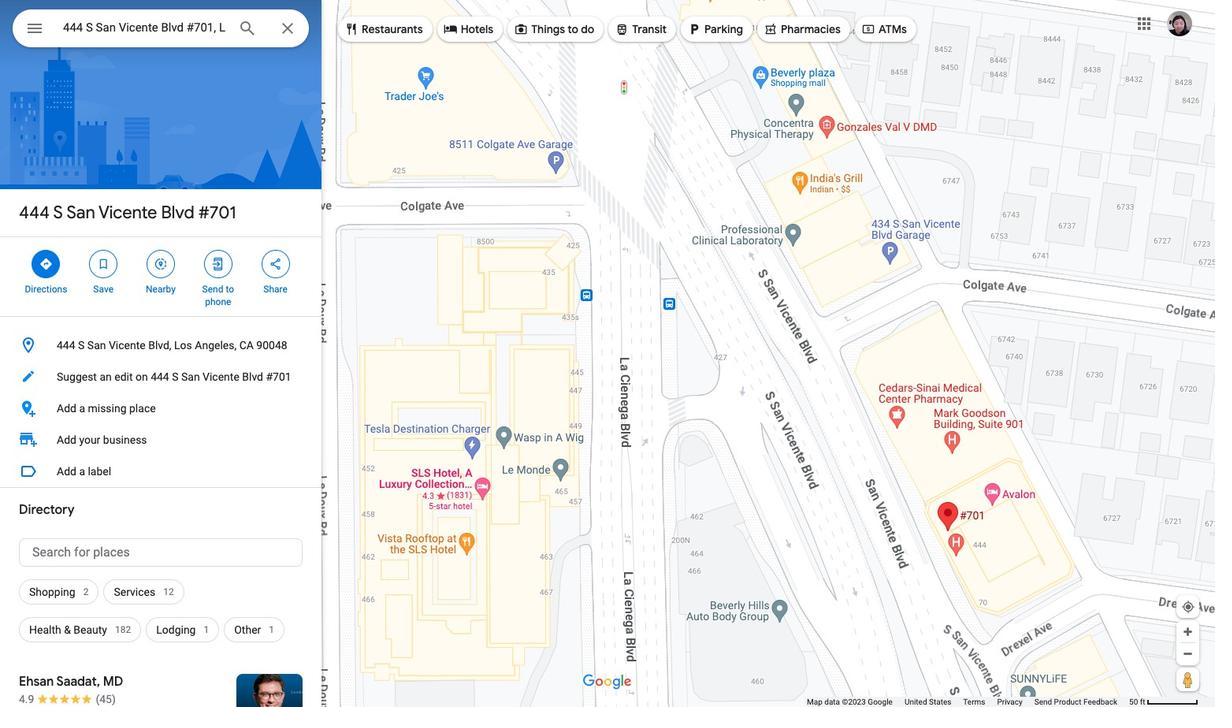 Task type: vqa. For each thing, say whether or not it's contained in the screenshot.


Task type: locate. For each thing, give the bounding box(es) containing it.
2 vertical spatial add
[[57, 465, 76, 478]]

suggest an edit on 444 s san vicente blvd #701 button
[[0, 361, 322, 393]]

san inside button
[[181, 370, 200, 383]]

1 horizontal spatial send
[[1035, 698, 1052, 706]]

 button
[[13, 9, 57, 50]]

send product feedback button
[[1035, 697, 1118, 707]]

 hotels
[[444, 20, 494, 38]]

0 vertical spatial to
[[568, 22, 579, 36]]

send
[[202, 284, 223, 295], [1035, 698, 1052, 706]]

4.9 stars 45 reviews image
[[19, 691, 116, 707]]

send up phone
[[202, 284, 223, 295]]

444
[[19, 202, 50, 224], [57, 339, 75, 352], [151, 370, 169, 383]]

do
[[581, 22, 595, 36]]

vicente down angeles,
[[203, 370, 240, 383]]

2 1 from the left
[[269, 624, 274, 635]]

phone
[[205, 296, 231, 307]]

s inside button
[[78, 339, 85, 352]]

google account: michele murakami  
(michele.murakami@adept.ai) image
[[1167, 11, 1193, 36]]

0 vertical spatial #701
[[198, 202, 236, 224]]

s up directions
[[53, 202, 63, 224]]

©2023
[[842, 698, 866, 706]]

2 vertical spatial s
[[172, 370, 179, 383]]

0 horizontal spatial 1
[[204, 624, 209, 635]]

send for send product feedback
[[1035, 698, 1052, 706]]

1 horizontal spatial blvd
[[242, 370, 263, 383]]

san inside button
[[87, 339, 106, 352]]

other 1
[[234, 623, 274, 636]]

a inside button
[[79, 465, 85, 478]]

send to phone
[[202, 284, 234, 307]]

add for add your business
[[57, 434, 76, 446]]

vicente for blvd
[[99, 202, 157, 224]]

add left the your
[[57, 434, 76, 446]]

444 s san vicente blvd #701 main content
[[0, 0, 322, 707]]

ehsan saadat, md
[[19, 674, 123, 690]]

2 vertical spatial san
[[181, 370, 200, 383]]

google maps element
[[0, 0, 1215, 707]]

footer
[[807, 697, 1130, 707]]

add inside button
[[57, 465, 76, 478]]

a inside 'button'
[[79, 402, 85, 415]]

0 vertical spatial 444
[[19, 202, 50, 224]]

0 vertical spatial a
[[79, 402, 85, 415]]

ca
[[239, 339, 254, 352]]

privacy button
[[997, 697, 1023, 707]]

 search field
[[13, 9, 309, 50]]

#701 up 
[[198, 202, 236, 224]]

zoom in image
[[1182, 626, 1194, 638]]

suggest an edit on 444 s san vicente blvd #701
[[57, 370, 291, 383]]

#701 inside suggest an edit on 444 s san vicente blvd #701 button
[[266, 370, 291, 383]]

send inside send to phone
[[202, 284, 223, 295]]

 pharmacies
[[764, 20, 841, 38]]

s for 444 s san vicente blvd #701
[[53, 202, 63, 224]]

terms button
[[964, 697, 986, 707]]

add a missing place
[[57, 402, 156, 415]]

san
[[67, 202, 95, 224], [87, 339, 106, 352], [181, 370, 200, 383]]

0 horizontal spatial to
[[226, 284, 234, 295]]

1 vertical spatial vicente
[[109, 339, 146, 352]]

send left product
[[1035, 698, 1052, 706]]

directions
[[25, 284, 67, 295]]

1 vertical spatial s
[[78, 339, 85, 352]]

 parking
[[687, 20, 743, 38]]

1 horizontal spatial to
[[568, 22, 579, 36]]

label
[[88, 465, 111, 478]]

2 vertical spatial 444
[[151, 370, 169, 383]]

1 vertical spatial #701
[[266, 370, 291, 383]]

None field
[[63, 18, 225, 37]]


[[514, 20, 528, 38]]

on
[[136, 370, 148, 383]]

send inside button
[[1035, 698, 1052, 706]]

shopping
[[29, 586, 75, 598]]

1 horizontal spatial #701
[[266, 370, 291, 383]]

product
[[1054, 698, 1082, 706]]

2 vertical spatial vicente
[[203, 370, 240, 383]]

2 a from the top
[[79, 465, 85, 478]]

12
[[163, 586, 174, 597]]

0 vertical spatial vicente
[[99, 202, 157, 224]]

1 vertical spatial 444
[[57, 339, 75, 352]]

 transit
[[615, 20, 667, 38]]

0 horizontal spatial send
[[202, 284, 223, 295]]

444 s san vicente blvd, los angeles, ca 90048 button
[[0, 329, 322, 361]]

 things to do
[[514, 20, 595, 38]]

blvd inside button
[[242, 370, 263, 383]]

2 add from the top
[[57, 434, 76, 446]]

to inside send to phone
[[226, 284, 234, 295]]

1 vertical spatial a
[[79, 465, 85, 478]]

1 vertical spatial add
[[57, 434, 76, 446]]

s for 444 s san vicente blvd, los angeles, ca 90048
[[78, 339, 85, 352]]

1 vertical spatial send
[[1035, 698, 1052, 706]]

health & beauty 182
[[29, 623, 131, 636]]

los
[[174, 339, 192, 352]]

vicente up edit
[[109, 339, 146, 352]]

privacy
[[997, 698, 1023, 706]]

blvd down ca
[[242, 370, 263, 383]]

footer containing map data ©2023 google
[[807, 697, 1130, 707]]

actions for 444 s san vicente blvd #701 region
[[0, 237, 322, 316]]

none text field inside 444 s san vicente blvd #701 main content
[[19, 538, 303, 567]]

send product feedback
[[1035, 698, 1118, 706]]

to
[[568, 22, 579, 36], [226, 284, 234, 295]]

0 horizontal spatial #701
[[198, 202, 236, 224]]

1 a from the top
[[79, 402, 85, 415]]

1 horizontal spatial 1
[[269, 624, 274, 635]]

save
[[93, 284, 114, 295]]

1 horizontal spatial 444
[[57, 339, 75, 352]]

444 up suggest
[[57, 339, 75, 352]]

a left label
[[79, 465, 85, 478]]

1 vertical spatial san
[[87, 339, 106, 352]]


[[764, 20, 778, 38]]

0 vertical spatial s
[[53, 202, 63, 224]]

0 vertical spatial add
[[57, 402, 76, 415]]

2 horizontal spatial 444
[[151, 370, 169, 383]]

transit
[[632, 22, 667, 36]]

#701
[[198, 202, 236, 224], [266, 370, 291, 383]]

a for label
[[79, 465, 85, 478]]

map data ©2023 google
[[807, 698, 893, 706]]

1 1 from the left
[[204, 624, 209, 635]]

1 right lodging
[[204, 624, 209, 635]]

vicente
[[99, 202, 157, 224], [109, 339, 146, 352], [203, 370, 240, 383]]

1 vertical spatial to
[[226, 284, 234, 295]]


[[615, 20, 629, 38]]

send for send to phone
[[202, 284, 223, 295]]

s down the 444 s san vicente blvd, los angeles, ca 90048
[[172, 370, 179, 383]]

blvd
[[161, 202, 194, 224], [242, 370, 263, 383]]

vicente inside button
[[203, 370, 240, 383]]

other
[[234, 623, 261, 636]]

add left label
[[57, 465, 76, 478]]

states
[[929, 698, 952, 706]]

things
[[531, 22, 565, 36]]

blvd up 
[[161, 202, 194, 224]]

0 horizontal spatial s
[[53, 202, 63, 224]]

lodging 1
[[156, 623, 209, 636]]

zoom out image
[[1182, 648, 1194, 660]]

footer inside google maps element
[[807, 697, 1130, 707]]


[[25, 17, 44, 39]]

0 horizontal spatial 444
[[19, 202, 50, 224]]

layers
[[38, 673, 64, 684]]

vicente up the  on the left top
[[99, 202, 157, 224]]

restaurants
[[362, 22, 423, 36]]

1 for lodging
[[204, 624, 209, 635]]

444 s san vicente blvd #701
[[19, 202, 236, 224]]

1 vertical spatial blvd
[[242, 370, 263, 383]]

50 ft button
[[1130, 698, 1199, 706]]

to up phone
[[226, 284, 234, 295]]

1 inside lodging 1
[[204, 624, 209, 635]]

1 inside "other 1"
[[269, 624, 274, 635]]

3 add from the top
[[57, 465, 76, 478]]

add inside 'button'
[[57, 402, 76, 415]]

444 up 
[[19, 202, 50, 224]]

1 right other
[[269, 624, 274, 635]]

444 right on
[[151, 370, 169, 383]]

0 horizontal spatial blvd
[[161, 202, 194, 224]]

vicente inside button
[[109, 339, 146, 352]]

add down suggest
[[57, 402, 76, 415]]

beauty
[[74, 623, 107, 636]]

s up suggest
[[78, 339, 85, 352]]

90048
[[256, 339, 287, 352]]

1
[[204, 624, 209, 635], [269, 624, 274, 635]]

444 inside button
[[57, 339, 75, 352]]

saadat,
[[56, 674, 100, 690]]

182
[[115, 624, 131, 635]]

50 ft
[[1130, 698, 1146, 706]]

feedback
[[1084, 698, 1118, 706]]


[[211, 255, 225, 273]]

add
[[57, 402, 76, 415], [57, 434, 76, 446], [57, 465, 76, 478]]

business
[[103, 434, 147, 446]]

united
[[905, 698, 927, 706]]

add a label
[[57, 465, 111, 478]]

1 horizontal spatial s
[[78, 339, 85, 352]]

united states
[[905, 698, 952, 706]]

angeles,
[[195, 339, 237, 352]]

1 add from the top
[[57, 402, 76, 415]]

a left missing
[[79, 402, 85, 415]]

0 vertical spatial send
[[202, 284, 223, 295]]

#701 down 90048
[[266, 370, 291, 383]]

0 vertical spatial san
[[67, 202, 95, 224]]

None text field
[[19, 538, 303, 567]]

directory
[[19, 502, 75, 518]]

to left do
[[568, 22, 579, 36]]

2 horizontal spatial s
[[172, 370, 179, 383]]

&
[[64, 623, 71, 636]]



Task type: describe. For each thing, give the bounding box(es) containing it.
none field inside 444 s san vicente blvd #701, los angeles, ca 90048 field
[[63, 18, 225, 37]]

san for 444 s san vicente blvd, los angeles, ca 90048
[[87, 339, 106, 352]]

google
[[868, 698, 893, 706]]


[[861, 20, 876, 38]]

health
[[29, 623, 61, 636]]

hotels
[[461, 22, 494, 36]]


[[268, 255, 283, 273]]

atms
[[879, 22, 907, 36]]

add your business
[[57, 434, 147, 446]]

add your business link
[[0, 424, 322, 456]]

444 for 444 s san vicente blvd #701
[[19, 202, 50, 224]]

444 s san vicente blvd, los angeles, ca 90048
[[57, 339, 287, 352]]

place
[[129, 402, 156, 415]]

services 12
[[114, 586, 174, 598]]

parking
[[705, 22, 743, 36]]


[[344, 20, 359, 38]]

ft
[[1140, 698, 1146, 706]]


[[96, 255, 111, 273]]

shopping 2
[[29, 586, 89, 598]]

pharmacies
[[781, 22, 841, 36]]

444 for 444 s san vicente blvd, los angeles, ca 90048
[[57, 339, 75, 352]]

to inside  things to do
[[568, 22, 579, 36]]

blvd,
[[148, 339, 172, 352]]

your
[[79, 434, 100, 446]]

add for add a label
[[57, 465, 76, 478]]


[[154, 255, 168, 273]]

add a label button
[[0, 456, 322, 487]]

0 vertical spatial blvd
[[161, 202, 194, 224]]

add for add a missing place
[[57, 402, 76, 415]]

50
[[1130, 698, 1138, 706]]

show street view coverage image
[[1177, 668, 1200, 691]]

vicente for blvd,
[[109, 339, 146, 352]]

a for missing
[[79, 402, 85, 415]]


[[444, 20, 458, 38]]

md
[[103, 674, 123, 690]]

444 inside button
[[151, 370, 169, 383]]

edit
[[114, 370, 133, 383]]

map
[[807, 698, 823, 706]]

ehsan
[[19, 674, 54, 690]]

services
[[114, 586, 155, 598]]

share
[[264, 284, 288, 295]]

lodging
[[156, 623, 196, 636]]

 atms
[[861, 20, 907, 38]]

add a missing place button
[[0, 393, 322, 424]]

s inside button
[[172, 370, 179, 383]]

data
[[825, 698, 840, 706]]

4.9
[[19, 693, 34, 705]]

 restaurants
[[344, 20, 423, 38]]


[[39, 255, 53, 273]]

1 for other
[[269, 624, 274, 635]]


[[687, 20, 702, 38]]

(45)
[[96, 693, 116, 705]]

an
[[100, 370, 112, 383]]

suggest
[[57, 370, 97, 383]]

2
[[83, 586, 89, 597]]

terms
[[964, 698, 986, 706]]

united states button
[[905, 697, 952, 707]]

san for 444 s san vicente blvd #701
[[67, 202, 95, 224]]

show your location image
[[1182, 600, 1196, 614]]

missing
[[88, 402, 127, 415]]

444 S San Vicente Blvd #701, Los Angeles, CA 90048 field
[[13, 9, 309, 47]]



